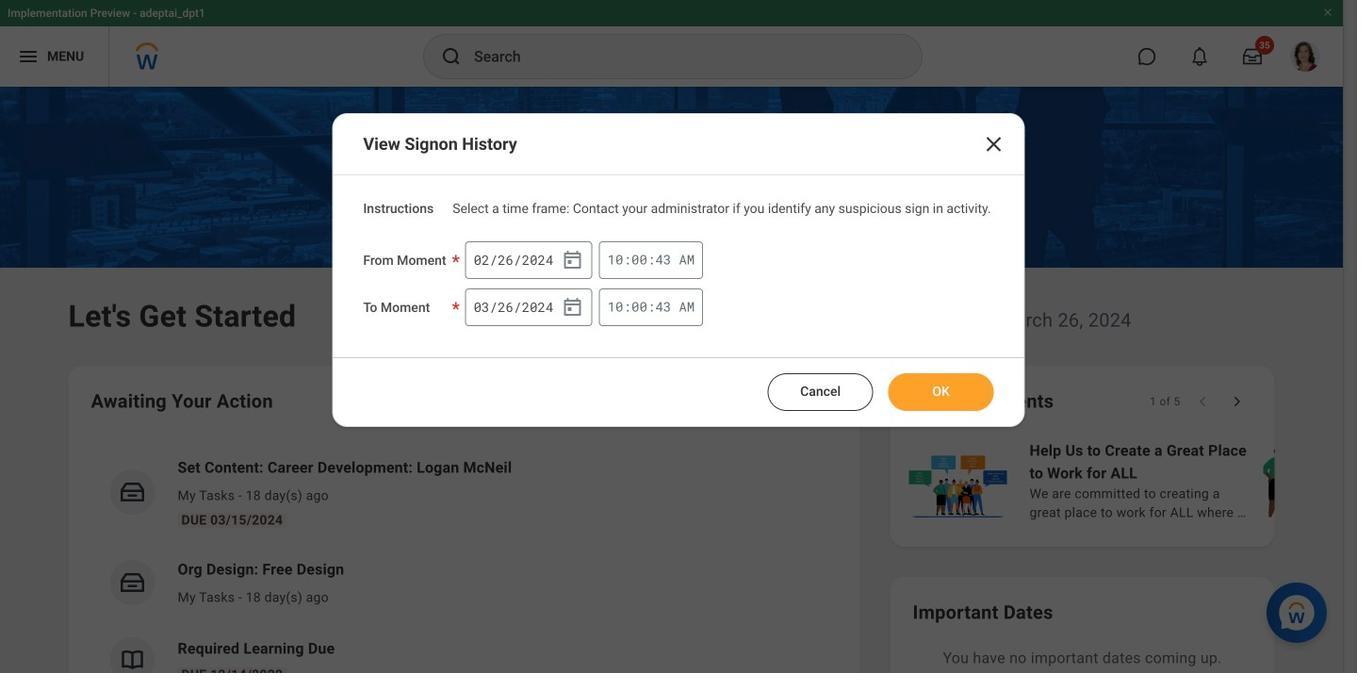 Task type: describe. For each thing, give the bounding box(es) containing it.
chevron left small image
[[1194, 392, 1213, 411]]

x image
[[983, 133, 1006, 156]]

1 inbox image from the top
[[118, 478, 147, 506]]

calendar image
[[562, 296, 584, 319]]

0 horizontal spatial list
[[91, 441, 838, 673]]

notifications large image
[[1191, 47, 1210, 66]]

2 inbox image from the top
[[118, 569, 147, 597]]

profile logan mcneil element
[[1280, 36, 1332, 77]]

group for hour spin button for minute spin button for calendar icon
[[465, 288, 593, 326]]

chevron right small image
[[1228, 392, 1247, 411]]

minute spin button for calendar image
[[632, 252, 648, 268]]

calendar image
[[562, 249, 584, 271]]



Task type: locate. For each thing, give the bounding box(es) containing it.
1 group from the top
[[465, 241, 593, 279]]

0 vertical spatial group
[[465, 241, 593, 279]]

main content
[[0, 87, 1358, 673]]

1 vertical spatial inbox image
[[118, 569, 147, 597]]

0 vertical spatial second spin button
[[656, 252, 672, 268]]

group down calendar image
[[465, 288, 593, 326]]

hour spin button for minute spin button for calendar image
[[608, 252, 624, 268]]

1 vertical spatial minute spin button
[[632, 299, 648, 315]]

2 before or after midday spin button from the top
[[679, 298, 695, 315]]

before or after midday spin button
[[679, 251, 695, 268], [679, 298, 695, 315]]

second spin button for minute spin button for calendar icon
[[656, 299, 672, 315]]

minute spin button for calendar icon
[[632, 299, 648, 315]]

minute spin button right calendar icon
[[632, 299, 648, 315]]

hour spin button for minute spin button for calendar icon
[[608, 299, 624, 315]]

search image
[[440, 45, 463, 68]]

0 vertical spatial before or after midday spin button
[[679, 251, 695, 268]]

status
[[1151, 394, 1181, 409]]

group for hour spin button for minute spin button for calendar image
[[465, 241, 593, 279]]

second spin button for minute spin button for calendar image
[[656, 252, 672, 268]]

2 second spin button from the top
[[656, 299, 672, 315]]

minute spin button right calendar image
[[632, 252, 648, 268]]

1 horizontal spatial list
[[906, 438, 1358, 524]]

close environment banner image
[[1323, 7, 1334, 18]]

1 minute spin button from the top
[[632, 252, 648, 268]]

0 vertical spatial minute spin button
[[632, 252, 648, 268]]

1 before or after midday spin button from the top
[[679, 251, 695, 268]]

second spin button right calendar icon
[[656, 299, 672, 315]]

1 vertical spatial group
[[465, 288, 593, 326]]

inbox large image
[[1244, 47, 1263, 66]]

dialog
[[332, 113, 1026, 427]]

before or after midday spin button for the second spin button for minute spin button for calendar image
[[679, 251, 695, 268]]

1 vertical spatial second spin button
[[656, 299, 672, 315]]

group up calendar icon
[[465, 241, 593, 279]]

before or after midday spin button for the second spin button for minute spin button for calendar icon
[[679, 298, 695, 315]]

banner
[[0, 0, 1344, 87]]

hour spin button
[[608, 252, 624, 268], [608, 299, 624, 315]]

hour spin button right calendar icon
[[608, 299, 624, 315]]

inbox image
[[118, 478, 147, 506], [118, 569, 147, 597]]

list
[[906, 438, 1358, 524], [91, 441, 838, 673]]

second spin button
[[656, 252, 672, 268], [656, 299, 672, 315]]

1 hour spin button from the top
[[608, 252, 624, 268]]

group
[[465, 241, 593, 279], [465, 288, 593, 326]]

1 vertical spatial before or after midday spin button
[[679, 298, 695, 315]]

2 group from the top
[[465, 288, 593, 326]]

book open image
[[118, 646, 147, 673]]

0 vertical spatial hour spin button
[[608, 252, 624, 268]]

0 vertical spatial inbox image
[[118, 478, 147, 506]]

1 vertical spatial hour spin button
[[608, 299, 624, 315]]

minute spin button
[[632, 252, 648, 268], [632, 299, 648, 315]]

second spin button right calendar image
[[656, 252, 672, 268]]

1 second spin button from the top
[[656, 252, 672, 268]]

2 hour spin button from the top
[[608, 299, 624, 315]]

hour spin button right calendar image
[[608, 252, 624, 268]]

2 minute spin button from the top
[[632, 299, 648, 315]]



Task type: vqa. For each thing, say whether or not it's contained in the screenshot.
second spin button corresponding to 1st calendar image from the top of the page minute spin button
yes



